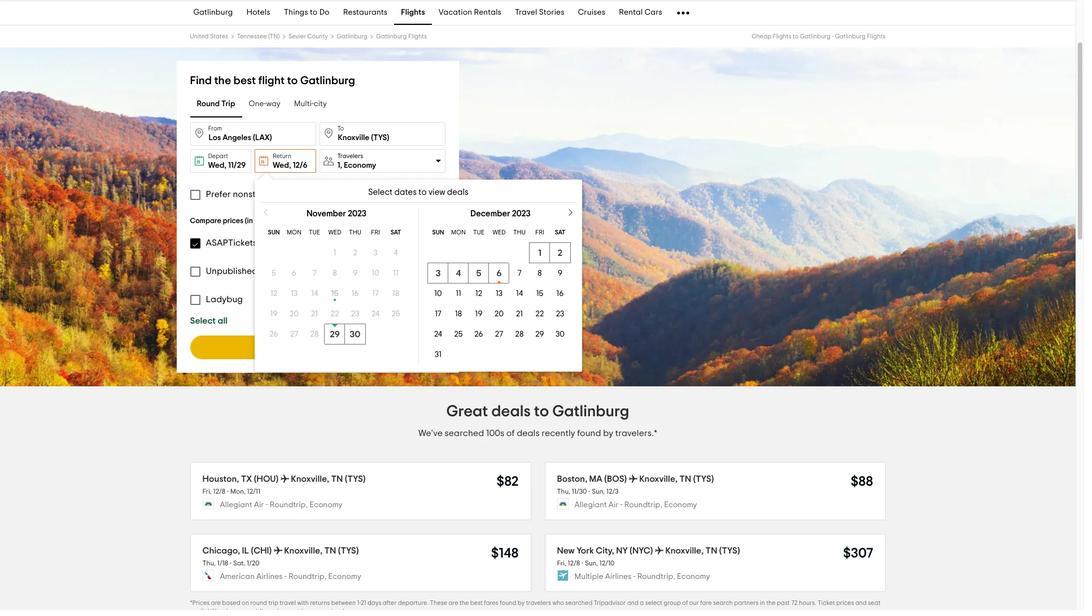 Task type: locate. For each thing, give the bounding box(es) containing it.
2 23 from the left
[[556, 310, 564, 318]]

to right flight
[[287, 75, 298, 86]]

20 inside wed dec 20 2023 cell
[[495, 310, 504, 318]]

1 wed from the left
[[328, 229, 341, 236]]

30
[[350, 330, 361, 339], [556, 330, 565, 338]]

2 horizontal spatial and
[[856, 600, 867, 606]]

8 right tue nov 07 2023 cell
[[333, 269, 337, 277]]

tennessee
[[237, 33, 267, 40]]

13 for "mon nov 13 2023" cell
[[291, 290, 298, 298]]

tue for 5
[[473, 229, 485, 236]]

2 16 from the left
[[557, 290, 564, 298]]

5 for sun nov 05 2023 cell
[[272, 269, 276, 277]]

2 12 from the left
[[476, 290, 482, 298]]

2 sun from the left
[[432, 229, 444, 236]]

roundtrip, up with
[[289, 573, 327, 581]]

fri nov 10 2023 cell
[[365, 263, 386, 284]]

26 inside cell
[[475, 330, 483, 338]]

1 19 from the left
[[270, 310, 278, 318]]

tue nov 07 2023 cell
[[304, 263, 325, 284]]

recently
[[542, 429, 575, 438]]

17
[[372, 290, 379, 298], [435, 310, 442, 318]]

16
[[352, 290, 359, 298], [557, 290, 564, 298]]

cruises link
[[572, 1, 612, 25]]

,
[[340, 161, 342, 169]]

0 vertical spatial searched
[[445, 429, 484, 438]]

0 horizontal spatial 11
[[393, 269, 399, 277]]

6 inside cell
[[292, 269, 297, 277]]

14 for thu dec 14 2023 cell
[[516, 290, 523, 298]]

26 down the sun nov 19 2023 cell
[[270, 330, 278, 338]]

1 horizontal spatial 19
[[475, 310, 483, 318]]

2 row group from the left
[[428, 243, 573, 365]]

by left travelers.*
[[603, 429, 614, 438]]

1 horizontal spatial 12
[[476, 290, 482, 298]]

23 right the fri dec 22 2023 cell
[[556, 310, 564, 318]]

row containing 5
[[264, 263, 406, 284]]

2023 right december
[[512, 210, 531, 218]]

fri nov 17 2023 cell
[[365, 284, 386, 304]]

2 27 from the left
[[495, 330, 503, 338]]

0 horizontal spatial sat
[[391, 229, 401, 236]]

1 15 from the left
[[331, 290, 339, 298]]

17 inside cell
[[372, 290, 379, 298]]

1 27 from the left
[[290, 330, 298, 338]]

wed dec 06 2023 cell
[[489, 263, 510, 284]]

november 2023
[[307, 210, 367, 218]]

searched
[[445, 429, 484, 438], [566, 600, 593, 606]]

5 up sun nov 12 2023 cell at the top left of page
[[272, 269, 276, 277]]

28 for tue nov 28 2023 cell
[[310, 330, 319, 338]]

1 vertical spatial 25
[[454, 330, 463, 338]]

things to do link
[[277, 1, 336, 25]]

airlines down 12/10
[[605, 573, 632, 581]]

1 12 from the left
[[271, 290, 277, 298]]

0 horizontal spatial allegiant air - roundtrip, economy
[[220, 501, 343, 509]]

find for find the best flight to gatlinburg
[[190, 75, 212, 86]]

24 left sat nov 25 2023 cell
[[372, 310, 380, 318]]

7 for the thu dec 07 2023 cell
[[518, 269, 522, 277]]

wed nov 01 2023 cell
[[325, 243, 345, 263]]

0 horizontal spatial mon
[[287, 229, 302, 236]]

trip
[[221, 100, 235, 108]]

to left view
[[419, 188, 427, 197]]

1 9 from the left
[[353, 269, 358, 277]]

7 inside the thu dec 07 2023 cell
[[518, 269, 522, 277]]

air for $88
[[609, 501, 619, 509]]

2 tue from the left
[[473, 229, 485, 236]]

1 horizontal spatial sat
[[555, 229, 566, 236]]

wed down december 2023
[[493, 229, 506, 236]]

1 horizontal spatial 2
[[558, 249, 563, 258]]

4 right fri nov 03 2023 cell
[[394, 249, 398, 257]]

0 horizontal spatial 8
[[333, 269, 337, 277]]

16 inside cell
[[352, 290, 359, 298]]

22 for wed nov 22 2023 cell
[[331, 310, 339, 318]]

1 thu from the left
[[349, 229, 362, 236]]

17 inside cell
[[435, 310, 442, 318]]

18 for sat nov 18 2023 cell
[[393, 290, 399, 298]]

window)
[[269, 217, 296, 225]]

1 grid from the left
[[255, 210, 419, 365]]

city or airport text field up travelers 1 , economy
[[319, 122, 445, 146]]

23
[[351, 310, 359, 318], [556, 310, 564, 318]]

hotels
[[247, 9, 270, 17]]

1 vertical spatial 18
[[455, 310, 462, 318]]

allegiant down thu, 11/30  - sun, 12/3
[[575, 501, 607, 509]]

(nyc)
[[630, 546, 653, 555]]

0 vertical spatial sun,
[[592, 488, 605, 495]]

knoxville, for $307
[[666, 546, 704, 555]]

1 city or airport text field from the left
[[190, 122, 316, 146]]

to
[[310, 9, 318, 17], [793, 33, 799, 40], [287, 75, 298, 86], [419, 188, 427, 197], [534, 404, 549, 420]]

0 horizontal spatial 21
[[311, 310, 318, 318]]

0 horizontal spatial 18
[[393, 290, 399, 298]]

1 fri from the left
[[371, 229, 380, 236]]

sat for 6
[[555, 229, 566, 236]]

thu up thu nov 02 2023 cell
[[349, 229, 362, 236]]

grid containing 1
[[419, 210, 582, 365]]

1 horizontal spatial 29
[[536, 330, 544, 338]]

2 8 from the left
[[538, 269, 542, 277]]

wed nov 15 2023 cell
[[325, 284, 345, 304]]

1 horizontal spatial allegiant air - roundtrip, economy
[[575, 501, 697, 509]]

1 horizontal spatial 16
[[557, 290, 564, 298]]

thu, left 1/18 at the bottom left
[[203, 560, 216, 567]]

2 mon from the left
[[451, 229, 466, 236]]

23 for sat dec 23 2023 cell
[[556, 310, 564, 318]]

on
[[242, 600, 249, 606]]

sun nov 05 2023 cell
[[264, 263, 284, 284]]

allegiant air - roundtrip, economy down the (hou)
[[220, 501, 343, 509]]

2 28 from the left
[[515, 330, 524, 338]]

8 for fri dec 08 2023 cell
[[538, 269, 542, 277]]

0 horizontal spatial air
[[254, 501, 264, 509]]

flights inside 'link'
[[401, 9, 425, 17]]

2 up the sat dec 09 2023 cell
[[558, 249, 563, 258]]

6 inside cell
[[497, 269, 502, 278]]

3 for fri nov 03 2023 cell
[[374, 249, 378, 257]]

roundtrip, for $88
[[625, 501, 663, 509]]

1 vertical spatial 17
[[435, 310, 442, 318]]

2 13 from the left
[[496, 290, 503, 298]]

28 inside cell
[[310, 330, 319, 338]]

1 horizontal spatial 5
[[476, 269, 482, 278]]

0 horizontal spatial 12/8
[[213, 488, 225, 495]]

12 right mon dec 11 2023 cell at the left top of the page
[[476, 290, 482, 298]]

gatlinburg link down restaurants link
[[337, 33, 368, 40]]

25 down sat nov 18 2023 cell
[[392, 310, 400, 318]]

fri for 6
[[536, 229, 544, 236]]

8 right the thu dec 07 2023 cell
[[538, 269, 542, 277]]

(hou)
[[254, 474, 279, 484]]

allegiant
[[220, 501, 252, 509], [575, 501, 607, 509]]

2 wed, from the left
[[273, 162, 291, 169]]

(tn)
[[268, 33, 280, 40]]

1 allegiant from the left
[[220, 501, 252, 509]]

thu nov 30 2023 cell
[[345, 324, 365, 345]]

find inside button
[[295, 343, 313, 352]]

1 vertical spatial by
[[518, 600, 525, 606]]

20 inside mon nov 20 2023 cell
[[290, 310, 299, 318]]

to for great deals to gatlinburg
[[534, 404, 549, 420]]

11
[[393, 269, 399, 277], [456, 290, 461, 298]]

1/20
[[247, 560, 260, 567]]

10 for 'sun dec 10 2023' cell
[[435, 290, 442, 298]]

0 vertical spatial 25
[[392, 310, 400, 318]]

* prices are based on round trip travel with returns between 1 - 21 days after departure. these are the best fares found by travelers who searched tripadvisor and a select group of our fare search partners in the past 72
[[190, 600, 798, 606]]

12 left "mon nov 13 2023" cell
[[271, 290, 277, 298]]

23 right wed nov 22 2023 cell
[[351, 310, 359, 318]]

0 vertical spatial 17
[[372, 290, 379, 298]]

gatlinburg flights
[[376, 33, 427, 40]]

tx
[[241, 474, 252, 484]]

2 air from the left
[[609, 501, 619, 509]]

1 23 from the left
[[351, 310, 359, 318]]

0 vertical spatial gatlinburg link
[[187, 1, 240, 25]]

1 16 from the left
[[352, 290, 359, 298]]

1 right the between on the bottom left
[[357, 600, 359, 606]]

(tys)
[[345, 474, 366, 484], [693, 474, 714, 484], [338, 546, 359, 555], [720, 546, 740, 555]]

sun nov 19 2023 cell
[[264, 304, 284, 324]]

0 horizontal spatial 23
[[351, 310, 359, 318]]

1 sat from the left
[[391, 229, 401, 236]]

21 inside cell
[[311, 310, 318, 318]]

20
[[290, 310, 299, 318], [495, 310, 504, 318]]

sat up sat nov 04 2023 cell
[[391, 229, 401, 236]]

1 horizontal spatial 14
[[516, 290, 523, 298]]

1 horizontal spatial mon
[[451, 229, 466, 236]]

1 horizontal spatial fri
[[536, 229, 544, 236]]

mon nov 27 2023 cell
[[284, 324, 304, 345]]

0 horizontal spatial searched
[[445, 429, 484, 438]]

roundtrip, for $82
[[270, 501, 308, 509]]

roundtrip, for $148
[[289, 573, 327, 581]]

1 28 from the left
[[310, 330, 319, 338]]

(tys) for $88
[[693, 474, 714, 484]]

gatlinburg
[[193, 9, 233, 17], [337, 33, 368, 40], [376, 33, 407, 40], [800, 33, 831, 40], [835, 33, 866, 40], [300, 75, 355, 86], [553, 404, 630, 420]]

1 horizontal spatial 28
[[515, 330, 524, 338]]

gatlinburg link up united states
[[187, 1, 240, 25]]

row
[[264, 223, 406, 243], [428, 223, 571, 243], [264, 243, 406, 263], [428, 243, 571, 263], [264, 263, 406, 284], [428, 263, 571, 284], [264, 284, 406, 304], [428, 284, 571, 304], [264, 304, 406, 324], [428, 304, 571, 324], [264, 324, 406, 345], [428, 324, 571, 345]]

select left all at the bottom left of the page
[[190, 316, 216, 325]]

multi-
[[294, 100, 314, 108]]

3
[[374, 249, 378, 257], [436, 269, 441, 278]]

11 inside sat nov 11 2023 cell
[[393, 269, 399, 277]]

1 vertical spatial deals
[[492, 404, 531, 420]]

15 right thu dec 14 2023 cell
[[536, 290, 544, 298]]

thu for 6
[[513, 229, 526, 236]]

2 grid from the left
[[419, 210, 582, 365]]

the up trip
[[214, 75, 231, 86]]

mon dec 25 2023 cell
[[448, 324, 469, 345]]

1 tue from the left
[[309, 229, 320, 236]]

26 inside cell
[[270, 330, 278, 338]]

searched right who
[[566, 600, 593, 606]]

28 right wed dec 27 2023 cell
[[515, 330, 524, 338]]

1 horizontal spatial air
[[609, 501, 619, 509]]

fri, down houston,
[[203, 488, 212, 495]]

row containing 17
[[428, 304, 571, 324]]

best up one-
[[234, 75, 256, 86]]

sun
[[268, 229, 280, 236], [432, 229, 444, 236]]

tue down the november
[[309, 229, 320, 236]]

1 14 from the left
[[311, 290, 318, 298]]

7 for tue nov 07 2023 cell
[[313, 269, 317, 277]]

prices
[[192, 600, 210, 606]]

3 up 'sun dec 10 2023' cell
[[436, 269, 441, 278]]

22 right thu dec 21 2023 cell
[[536, 310, 544, 318]]

2 wed from the left
[[493, 229, 506, 236]]

select left dates
[[368, 188, 393, 197]]

and left seat
[[856, 600, 867, 606]]

0 horizontal spatial 20
[[290, 310, 299, 318]]

2023
[[348, 210, 367, 218], [512, 210, 531, 218]]

sun, down ma
[[592, 488, 605, 495]]

1 horizontal spatial wed
[[493, 229, 506, 236]]

group
[[664, 600, 681, 606]]

thu nov 02 2023 cell
[[345, 243, 365, 263]]

6 up "mon nov 13 2023" cell
[[292, 269, 297, 277]]

0 vertical spatial select
[[368, 188, 393, 197]]

4 inside mon dec 04 2023 cell
[[456, 269, 461, 278]]

30 right fri dec 29 2023 cell on the bottom
[[556, 330, 565, 338]]

(bos)
[[605, 474, 627, 484]]

11 down mon dec 04 2023 cell
[[456, 290, 461, 298]]

find up round
[[190, 75, 212, 86]]

deals for view
[[447, 188, 469, 197]]

0 vertical spatial 24
[[372, 310, 380, 318]]

*
[[190, 600, 192, 606]]

100s
[[486, 429, 505, 438]]

sat for 8
[[391, 229, 401, 236]]

wed
[[328, 229, 341, 236], [493, 229, 506, 236]]

13 left thu dec 14 2023 cell
[[496, 290, 503, 298]]

13 for 'wed dec 13 2023' cell
[[496, 290, 503, 298]]

wed down november 2023
[[328, 229, 341, 236]]

sun,
[[592, 488, 605, 495], [585, 560, 598, 567]]

1 horizontal spatial select
[[368, 188, 393, 197]]

and down trip
[[267, 608, 279, 610]]

25 inside cell
[[454, 330, 463, 338]]

1 horizontal spatial city or airport text field
[[319, 122, 445, 146]]

30 down thu nov 23 2023 cell
[[350, 330, 361, 339]]

tue dec 26 2023 cell
[[469, 324, 489, 345]]

0 horizontal spatial airlines
[[256, 573, 283, 581]]

1 7 from the left
[[313, 269, 317, 277]]

tn for $307
[[706, 546, 718, 555]]

1 vertical spatial 4
[[456, 269, 461, 278]]

1 20 from the left
[[290, 310, 299, 318]]

row group
[[264, 243, 410, 345], [428, 243, 573, 365]]

8
[[333, 269, 337, 277], [538, 269, 542, 277]]

row group containing 1
[[428, 243, 573, 365]]

gatlinburg link
[[187, 1, 240, 25], [337, 33, 368, 40]]

28 inside cell
[[515, 330, 524, 338]]

to right cheap
[[793, 33, 799, 40]]

16 down the sat dec 09 2023 cell
[[557, 290, 564, 298]]

11 for mon dec 11 2023 cell at the left top of the page
[[456, 290, 461, 298]]

1 vertical spatial sun,
[[585, 560, 598, 567]]

travel
[[280, 600, 296, 606]]

found right the fares
[[500, 600, 517, 606]]

7
[[313, 269, 317, 277], [518, 269, 522, 277]]

2 allegiant from the left
[[575, 501, 607, 509]]

5 right mon dec 04 2023 cell
[[476, 269, 482, 278]]

30 for thu nov 30 2023 cell
[[350, 330, 361, 339]]

2023 for 6
[[512, 210, 531, 218]]

26 right mon dec 25 2023 cell
[[475, 330, 483, 338]]

4
[[394, 249, 398, 257], [456, 269, 461, 278]]

round
[[250, 600, 267, 606]]

1 horizontal spatial 25
[[454, 330, 463, 338]]

wed, inside the return wed, 12/6
[[273, 162, 291, 169]]

multiple airlines - roundtrip, economy
[[575, 573, 710, 581]]

vacation rentals
[[439, 9, 502, 17]]

0 horizontal spatial row group
[[264, 243, 410, 345]]

allegiant for $82
[[220, 501, 252, 509]]

1 horizontal spatial 13
[[496, 290, 503, 298]]

prices inside hours. ticket prices and seat availability change rapidly and cannot be guaranteed.
[[837, 600, 854, 606]]

16 right wed nov 15 2023 'cell'
[[352, 290, 359, 298]]

flights
[[401, 9, 425, 17], [408, 33, 427, 40], [773, 33, 792, 40], [867, 33, 886, 40]]

2 city or airport text field from the left
[[319, 122, 445, 146]]

17 for the "sun dec 17 2023" cell
[[435, 310, 442, 318]]

deals up 100s
[[492, 404, 531, 420]]

row group for november
[[264, 243, 410, 345]]

1 horizontal spatial 10
[[435, 290, 442, 298]]

14 inside cell
[[516, 290, 523, 298]]

21 inside cell
[[516, 310, 523, 318]]

0 horizontal spatial 28
[[310, 330, 319, 338]]

select all
[[190, 316, 228, 325]]

9 up sat dec 16 2023 cell
[[558, 269, 563, 277]]

our
[[690, 600, 699, 606]]

airports
[[360, 190, 394, 199]]

found right recently
[[577, 429, 601, 438]]

mon dec 18 2023 cell
[[448, 304, 469, 324]]

tennessee (tn) link
[[237, 33, 280, 40]]

in
[[760, 600, 765, 606]]

roundtrip, for $307
[[638, 573, 676, 581]]

by
[[603, 429, 614, 438], [518, 600, 525, 606]]

0 horizontal spatial fri
[[371, 229, 380, 236]]

mon for 4
[[451, 229, 466, 236]]

knoxville, for $82
[[291, 474, 329, 484]]

are right these
[[449, 600, 458, 606]]

19 for the sun nov 19 2023 cell
[[270, 310, 278, 318]]

0 horizontal spatial 27
[[290, 330, 298, 338]]

2 2023 from the left
[[512, 210, 531, 218]]

flights link
[[394, 1, 432, 25]]

27 down mon nov 20 2023 cell
[[290, 330, 298, 338]]

partners
[[734, 600, 759, 606]]

wed, down return at the top left of page
[[273, 162, 291, 169]]

boston, ma (bos)
[[557, 474, 627, 484]]

2 14 from the left
[[516, 290, 523, 298]]

0 vertical spatial 3
[[374, 249, 378, 257]]

1 8 from the left
[[333, 269, 337, 277]]

28 for thu dec 28 2023 cell
[[515, 330, 524, 338]]

2
[[558, 249, 563, 258], [353, 249, 357, 257]]

2 26 from the left
[[475, 330, 483, 338]]

tn for $148
[[325, 546, 336, 555]]

fri nov 24 2023 cell
[[365, 304, 386, 324]]

stories
[[539, 9, 565, 17]]

united
[[190, 33, 209, 40]]

2 allegiant air - roundtrip, economy from the left
[[575, 501, 697, 509]]

tue nov 21 2023 cell
[[304, 304, 325, 324]]

1 horizontal spatial find
[[295, 343, 313, 352]]

2 horizontal spatial 21
[[516, 310, 523, 318]]

deals down the great deals to gatlinburg
[[517, 429, 540, 438]]

1 wed, from the left
[[208, 162, 226, 169]]

knoxville, right the (hou)
[[291, 474, 329, 484]]

knoxville, up american airlines - roundtrip, economy
[[284, 546, 323, 555]]

sun, up multiple
[[585, 560, 598, 567]]

0 horizontal spatial tue
[[309, 229, 320, 236]]

roundtrip, down (bos)
[[625, 501, 663, 509]]

7 inside tue nov 07 2023 cell
[[313, 269, 317, 277]]

27 right tue dec 26 2023 cell
[[495, 330, 503, 338]]

wed, inside depart wed, 11/29
[[208, 162, 226, 169]]

1 horizontal spatial airlines
[[605, 573, 632, 581]]

12/8
[[213, 488, 225, 495], [568, 560, 580, 567]]

22 right tue nov 21 2023 cell in the left of the page
[[331, 310, 339, 318]]

2 airlines from the left
[[605, 573, 632, 581]]

vacation rentals link
[[432, 1, 508, 25]]

prices right ticket in the right of the page
[[837, 600, 854, 606]]

30 for sat dec 30 2023 cell
[[556, 330, 565, 338]]

0 vertical spatial 4
[[394, 249, 398, 257]]

14 inside "cell"
[[311, 290, 318, 298]]

24 inside sun dec 24 2023 cell
[[434, 330, 442, 338]]

tue for 7
[[309, 229, 320, 236]]

20 for wed dec 20 2023 cell
[[495, 310, 504, 318]]

11 inside mon dec 11 2023 cell
[[456, 290, 461, 298]]

sun for 5
[[268, 229, 280, 236]]

one-way
[[249, 100, 281, 108]]

tn for $82
[[331, 474, 343, 484]]

hotels link
[[240, 1, 277, 25]]

2 7 from the left
[[518, 269, 522, 277]]

14
[[311, 290, 318, 298], [516, 290, 523, 298]]

tn for $88
[[680, 474, 692, 484]]

airlines down 1/20
[[256, 573, 283, 581]]

2 20 from the left
[[495, 310, 504, 318]]

1 horizontal spatial 11
[[456, 290, 461, 298]]

1 horizontal spatial 30
[[556, 330, 565, 338]]

ticket
[[818, 600, 835, 606]]

1 air from the left
[[254, 501, 264, 509]]

29 right thu dec 28 2023 cell
[[536, 330, 544, 338]]

1 horizontal spatial prices
[[837, 600, 854, 606]]

2 22 from the left
[[536, 310, 544, 318]]

17 right thu nov 16 2023 cell
[[372, 290, 379, 298]]

22 for the fri dec 22 2023 cell
[[536, 310, 544, 318]]

row containing 3
[[428, 263, 571, 284]]

vacation
[[439, 9, 472, 17]]

0 vertical spatial by
[[603, 429, 614, 438]]

21 for thu dec 21 2023 cell
[[516, 310, 523, 318]]

0 vertical spatial 12/8
[[213, 488, 225, 495]]

prices left '(in'
[[223, 217, 243, 225]]

fri dec 01 2023 cell
[[530, 243, 550, 263]]

allegiant air - roundtrip, economy for $88
[[575, 501, 697, 509]]

2 9 from the left
[[558, 269, 563, 277]]

0 horizontal spatial 22
[[331, 310, 339, 318]]

0 horizontal spatial wed
[[328, 229, 341, 236]]

1 13 from the left
[[291, 290, 298, 298]]

thu, down boston,
[[557, 488, 571, 495]]

0 horizontal spatial 3
[[374, 249, 378, 257]]

sun dec 31 2023 cell
[[428, 345, 448, 365]]

1 horizontal spatial 8
[[538, 269, 542, 277]]

select for select dates to view deals
[[368, 188, 393, 197]]

1 26 from the left
[[270, 330, 278, 338]]

wed nov 22 2023 cell
[[325, 304, 345, 324]]

one-
[[249, 100, 266, 108]]

26 for sun nov 26 2023 cell
[[270, 330, 278, 338]]

row containing 12
[[264, 284, 406, 304]]

16 inside cell
[[557, 290, 564, 298]]

1 horizontal spatial 7
[[518, 269, 522, 277]]

25 for mon dec 25 2023 cell
[[454, 330, 463, 338]]

14 right 'wed dec 13 2023' cell
[[516, 290, 523, 298]]

0 horizontal spatial 4
[[394, 249, 398, 257]]

prefer nonstop
[[206, 190, 267, 199]]

1 horizontal spatial 20
[[495, 310, 504, 318]]

0 horizontal spatial allegiant
[[220, 501, 252, 509]]

0 horizontal spatial 26
[[270, 330, 278, 338]]

2 fri from the left
[[536, 229, 544, 236]]

to left 'do'
[[310, 9, 318, 17]]

to for cheap flights to gatlinburg - gatlinburg flights
[[793, 33, 799, 40]]

15 inside "cell"
[[536, 290, 544, 298]]

knoxville, right (bos)
[[640, 474, 678, 484]]

sun down window)
[[268, 229, 280, 236]]

row group containing 29
[[264, 243, 410, 345]]

find left flights
[[295, 343, 313, 352]]

25 inside cell
[[392, 310, 400, 318]]

0 horizontal spatial 30
[[350, 330, 361, 339]]

economy for $88
[[664, 501, 697, 509]]

0 vertical spatial 18
[[393, 290, 399, 298]]

1 22 from the left
[[331, 310, 339, 318]]

1 vertical spatial best
[[470, 600, 483, 606]]

2 19 from the left
[[475, 310, 483, 318]]

0 horizontal spatial sun
[[268, 229, 280, 236]]

fri, for $307
[[557, 560, 567, 567]]

tripadvisor
[[594, 600, 626, 606]]

26 for tue dec 26 2023 cell
[[475, 330, 483, 338]]

2023 for 8
[[348, 210, 367, 218]]

wed, for wed, 11/29
[[208, 162, 226, 169]]

find flights button
[[190, 336, 445, 359]]

airlines for $307
[[605, 573, 632, 581]]

1 vertical spatial 11
[[456, 290, 461, 298]]

2 for 6
[[558, 249, 563, 258]]

24 inside fri nov 24 2023 cell
[[372, 310, 380, 318]]

12 for tue dec 12 2023 cell
[[476, 290, 482, 298]]

include
[[296, 190, 327, 199]]

1 horizontal spatial 6
[[497, 269, 502, 278]]

1 vertical spatial gatlinburg link
[[337, 33, 368, 40]]

4 inside sat nov 04 2023 cell
[[394, 249, 398, 257]]

2 15 from the left
[[536, 290, 544, 298]]

15 right tue nov 14 2023 "cell"
[[331, 290, 339, 298]]

select
[[368, 188, 393, 197], [190, 316, 216, 325]]

1 horizontal spatial 3
[[436, 269, 441, 278]]

0 horizontal spatial prices
[[223, 217, 243, 225]]

thu
[[349, 229, 362, 236], [513, 229, 526, 236]]

10 down sun dec 03 2023 cell
[[435, 290, 442, 298]]

24 for sun dec 24 2023 cell
[[434, 330, 442, 338]]

deals right view
[[447, 188, 469, 197]]

9 right wed nov 08 2023 cell
[[353, 269, 358, 277]]

21 left days at left
[[361, 600, 366, 606]]

0 horizontal spatial 6
[[292, 269, 297, 277]]

find the best flight to gatlinburg
[[190, 75, 355, 86]]

to up we've searched 100s of deals recently found by travelers.*
[[534, 404, 549, 420]]

travelers 1 , economy
[[338, 153, 376, 169]]

0 horizontal spatial gatlinburg link
[[187, 1, 240, 25]]

tue down december
[[473, 229, 485, 236]]

knoxville, for $88
[[640, 474, 678, 484]]

3 up flightsearchdirect
[[374, 249, 378, 257]]

15 inside 'cell'
[[331, 290, 339, 298]]

1 sun from the left
[[268, 229, 280, 236]]

6 for wed dec 06 2023 cell
[[497, 269, 502, 278]]

1 horizontal spatial 9
[[558, 269, 563, 277]]

City or Airport text field
[[190, 122, 316, 146], [319, 122, 445, 146]]

mon dec 11 2023 cell
[[448, 284, 469, 304]]

sun for 3
[[432, 229, 444, 236]]

7 right wed dec 06 2023 cell
[[518, 269, 522, 277]]

grid
[[255, 210, 419, 365], [419, 210, 582, 365]]

select dates to view deals
[[368, 188, 469, 197]]

0 vertical spatial fri,
[[203, 488, 212, 495]]

select for select all
[[190, 316, 216, 325]]

18
[[393, 290, 399, 298], [455, 310, 462, 318]]

tue nov 28 2023 cell
[[304, 324, 325, 345]]

7 right mon nov 06 2023 cell
[[313, 269, 317, 277]]

24 up the sun dec 31 2023 'cell' at the left bottom of page
[[434, 330, 442, 338]]

2 thu from the left
[[513, 229, 526, 236]]

1 2023 from the left
[[348, 210, 367, 218]]

1 horizontal spatial 15
[[536, 290, 544, 298]]

12/6
[[293, 162, 308, 169]]

searched down great
[[445, 429, 484, 438]]

1 airlines from the left
[[256, 573, 283, 581]]

roundtrip, down the (hou)
[[270, 501, 308, 509]]

tue nov 14 2023 cell
[[304, 284, 325, 304]]

thu dec 28 2023 cell
[[510, 324, 530, 345]]

0 horizontal spatial are
[[211, 600, 221, 606]]

21 right wed dec 20 2023 cell
[[516, 310, 523, 318]]

sun, for $307
[[585, 560, 598, 567]]

sun nov 12 2023 cell
[[264, 284, 284, 304]]

sun dec 03 2023 cell
[[428, 263, 448, 284]]

0 vertical spatial 11
[[393, 269, 399, 277]]

11 down sat nov 04 2023 cell
[[393, 269, 399, 277]]

15
[[331, 290, 339, 298], [536, 290, 544, 298]]

flightsearchdirect
[[334, 267, 411, 276]]

sat dec 16 2023 cell
[[550, 284, 571, 304]]

mon nov 13 2023 cell
[[284, 284, 304, 304]]

sun down view
[[432, 229, 444, 236]]

1 vertical spatial 3
[[436, 269, 441, 278]]

air down 12/3
[[609, 501, 619, 509]]

1 mon from the left
[[287, 229, 302, 236]]

fri dec 08 2023 cell
[[530, 263, 550, 284]]

28 up the find flights
[[310, 330, 319, 338]]

1 horizontal spatial 18
[[455, 310, 462, 318]]

thu dec 21 2023 cell
[[510, 304, 530, 324]]

1 row group from the left
[[264, 243, 410, 345]]

2 sat from the left
[[555, 229, 566, 236]]

economy
[[344, 161, 376, 169], [310, 501, 343, 509], [664, 501, 697, 509], [328, 573, 361, 581], [677, 573, 710, 581]]

1 horizontal spatial 23
[[556, 310, 564, 318]]

1 horizontal spatial thu
[[513, 229, 526, 236]]

wed, down depart
[[208, 162, 226, 169]]

1 horizontal spatial allegiant
[[575, 501, 607, 509]]

rental cars link
[[612, 1, 669, 25]]

1 allegiant air - roundtrip, economy from the left
[[220, 501, 343, 509]]

1 vertical spatial 10
[[435, 290, 442, 298]]



Task type: describe. For each thing, give the bounding box(es) containing it.
1 up fri dec 08 2023 cell
[[538, 249, 542, 258]]

27 for mon nov 27 2023 cell
[[290, 330, 298, 338]]

new york city, ny (nyc)
[[557, 546, 653, 555]]

sat dec 09 2023 cell
[[550, 263, 571, 284]]

we've
[[419, 429, 443, 438]]

december
[[471, 210, 510, 218]]

thu nov 16 2023 cell
[[345, 284, 365, 304]]

fri dec 29 2023 cell
[[530, 324, 550, 345]]

row containing 19
[[264, 304, 406, 324]]

sat nov 11 2023 cell
[[386, 263, 406, 284]]

wed dec 20 2023 cell
[[489, 304, 510, 324]]

thu for 8
[[349, 229, 362, 236]]

thu, 1/18  - sat, 1/20
[[203, 560, 260, 567]]

sat dec 02 2023 cell
[[550, 243, 571, 263]]

wed for 6
[[493, 229, 506, 236]]

sevier
[[289, 33, 306, 40]]

new
[[255, 217, 268, 225]]

fri, for $82
[[203, 488, 212, 495]]

mon nov 06 2023 cell
[[284, 263, 304, 284]]

10 for fri nov 10 2023 cell
[[372, 269, 379, 277]]

return
[[273, 153, 292, 159]]

days
[[368, 600, 382, 606]]

deals for of
[[517, 429, 540, 438]]

flights
[[315, 343, 340, 352]]

1 are from the left
[[211, 600, 221, 606]]

travelers
[[526, 600, 551, 606]]

(chi)
[[251, 546, 272, 555]]

select
[[645, 600, 663, 606]]

thu, for $148
[[203, 560, 216, 567]]

wed dec 27 2023 cell
[[489, 324, 510, 345]]

sat,
[[233, 560, 245, 567]]

hours. ticket prices and seat availability change rapidly and cannot be guaranteed.
[[190, 600, 881, 610]]

county
[[307, 33, 328, 40]]

compare prices (in new window)
[[190, 217, 296, 225]]

air for $82
[[254, 501, 264, 509]]

great
[[446, 404, 488, 420]]

2 are from the left
[[449, 600, 458, 606]]

york
[[577, 546, 594, 555]]

thu dec 07 2023 cell
[[510, 263, 530, 284]]

depart wed, 11/29
[[208, 153, 246, 169]]

0 horizontal spatial of
[[507, 429, 515, 438]]

1 inside travelers 1 , economy
[[338, 161, 340, 169]]

economy for $82
[[310, 501, 343, 509]]

search
[[713, 600, 733, 606]]

1 up wed nov 08 2023 cell
[[334, 249, 336, 257]]

december 2023
[[471, 210, 531, 218]]

16 for thu nov 16 2023 cell
[[352, 290, 359, 298]]

12/10
[[600, 560, 615, 567]]

2 for 8
[[353, 249, 357, 257]]

row group for december
[[428, 243, 573, 365]]

city or airport text field for to
[[319, 122, 445, 146]]

sun dec 17 2023 cell
[[428, 304, 448, 324]]

allegiant air - roundtrip, economy for $82
[[220, 501, 343, 509]]

cars
[[645, 9, 663, 17]]

wed nov 08 2023 cell
[[325, 263, 345, 284]]

1 horizontal spatial gatlinburg link
[[337, 33, 368, 40]]

1 horizontal spatial and
[[627, 600, 639, 606]]

economy for $307
[[677, 573, 710, 581]]

72
[[791, 600, 798, 606]]

fri dec 22 2023 cell
[[530, 304, 550, 324]]

sun dec 24 2023 cell
[[428, 324, 448, 345]]

row containing 24
[[428, 324, 571, 345]]

we've searched 100s of deals recently found by travelers.*
[[419, 429, 657, 438]]

29 for fri dec 29 2023 cell on the bottom
[[536, 330, 544, 338]]

find for find flights
[[295, 343, 313, 352]]

availability
[[190, 608, 221, 610]]

sat nov 04 2023 cell
[[386, 243, 406, 263]]

thu dec 14 2023 cell
[[510, 284, 530, 304]]

thu, for $88
[[557, 488, 571, 495]]

0 horizontal spatial best
[[234, 75, 256, 86]]

sat dec 30 2023 cell
[[550, 324, 571, 345]]

fri for 8
[[371, 229, 380, 236]]

1 vertical spatial of
[[682, 600, 688, 606]]

to for select dates to view deals
[[419, 188, 427, 197]]

view
[[429, 188, 445, 197]]

1 horizontal spatial the
[[460, 600, 469, 606]]

mon nov 20 2023 cell
[[284, 304, 304, 324]]

27 for wed dec 27 2023 cell
[[495, 330, 503, 338]]

things
[[284, 9, 308, 17]]

tue dec 05 2023 cell
[[469, 263, 489, 284]]

11/29
[[228, 162, 246, 169]]

airlines for $148
[[256, 573, 283, 581]]

$307
[[843, 547, 874, 560]]

12 for sun nov 12 2023 cell at the top left of page
[[271, 290, 277, 298]]

american
[[220, 573, 255, 581]]

mon for 6
[[287, 229, 302, 236]]

based
[[222, 600, 240, 606]]

all
[[218, 316, 228, 325]]

rental
[[619, 9, 643, 17]]

thu nov 09 2023 cell
[[345, 263, 365, 284]]

after
[[383, 600, 397, 606]]

city or airport text field for from
[[190, 122, 316, 146]]

new
[[557, 546, 575, 555]]

cheap flights to gatlinburg - gatlinburg flights
[[752, 33, 886, 40]]

wed, for wed, 12/6
[[273, 162, 291, 169]]

multiple
[[575, 573, 604, 581]]

1 horizontal spatial best
[[470, 600, 483, 606]]

fri, 12/8  - mon, 12/11
[[203, 488, 260, 495]]

nonstop
[[233, 190, 267, 199]]

1 vertical spatial searched
[[566, 600, 593, 606]]

0 vertical spatial found
[[577, 429, 601, 438]]

29 for the 'wed nov 29 2023' cell
[[330, 330, 340, 339]]

allegiant for $88
[[575, 501, 607, 509]]

0 horizontal spatial found
[[500, 600, 517, 606]]

(tys) for $307
[[720, 546, 740, 555]]

knoxville, for $148
[[284, 546, 323, 555]]

12/3
[[607, 488, 619, 495]]

wed nov 29 2023 cell
[[325, 324, 345, 345]]

row containing 29
[[264, 324, 406, 345]]

12/8 for $82
[[213, 488, 225, 495]]

trip
[[269, 600, 278, 606]]

cannot
[[280, 608, 300, 610]]

economy inside travelers 1 , economy
[[344, 161, 376, 169]]

chicago,
[[203, 546, 240, 555]]

23 for thu nov 23 2023 cell
[[351, 310, 359, 318]]

travel stories link
[[508, 1, 572, 25]]

these
[[430, 600, 447, 606]]

united states link
[[190, 33, 228, 40]]

dates
[[395, 188, 417, 197]]

returns
[[310, 600, 330, 606]]

1 horizontal spatial 21
[[361, 600, 366, 606]]

knoxville, tn (tys) for $88
[[640, 474, 714, 484]]

to
[[338, 125, 344, 132]]

way
[[266, 100, 281, 108]]

8 for wed nov 08 2023 cell
[[333, 269, 337, 277]]

ladybug
[[206, 295, 243, 304]]

5 for tue dec 05 2023 cell
[[476, 269, 482, 278]]

sun nov 26 2023 cell
[[264, 324, 284, 345]]

rapidly
[[246, 608, 266, 610]]

0 horizontal spatial and
[[267, 608, 279, 610]]

14 for tue nov 14 2023 "cell"
[[311, 290, 318, 298]]

0 vertical spatial prices
[[223, 217, 243, 225]]

thu nov 23 2023 cell
[[345, 304, 365, 324]]

ma
[[589, 474, 603, 484]]

2 horizontal spatial the
[[767, 600, 776, 606]]

0 horizontal spatial by
[[518, 600, 525, 606]]

things to do
[[284, 9, 330, 17]]

compare
[[190, 217, 221, 225]]

economy for $148
[[328, 573, 361, 581]]

sat nov 18 2023 cell
[[386, 284, 406, 304]]

city
[[314, 100, 327, 108]]

sevier county
[[289, 33, 328, 40]]

sun, for $88
[[592, 488, 605, 495]]

21 for tue nov 21 2023 cell in the left of the page
[[311, 310, 318, 318]]

15 for wed nov 15 2023 'cell'
[[331, 290, 339, 298]]

24 for fri nov 24 2023 cell
[[372, 310, 380, 318]]

grid containing 29
[[255, 210, 419, 365]]

fri nov 03 2023 cell
[[365, 243, 386, 263]]

november
[[307, 210, 346, 218]]

tue dec 12 2023 cell
[[469, 284, 489, 304]]

travel
[[515, 9, 537, 17]]

american airlines - roundtrip, economy
[[220, 573, 361, 581]]

20 for mon nov 20 2023 cell
[[290, 310, 299, 318]]

seat
[[868, 600, 881, 606]]

(tys) for $82
[[345, 474, 366, 484]]

sevier county link
[[289, 33, 328, 40]]

mon dec 04 2023 cell
[[448, 263, 469, 284]]

4 for mon dec 04 2023 cell
[[456, 269, 461, 278]]

rental cars
[[619, 9, 663, 17]]

sat nov 25 2023 cell
[[386, 304, 406, 324]]

0 horizontal spatial the
[[214, 75, 231, 86]]

11 for sat nov 11 2023 cell
[[393, 269, 399, 277]]

9 for the sat dec 09 2023 cell
[[558, 269, 563, 277]]

9 for thu nov 09 2023 cell
[[353, 269, 358, 277]]

3 for sun dec 03 2023 cell
[[436, 269, 441, 278]]

15 for fri dec 15 2023 "cell"
[[536, 290, 544, 298]]

fri dec 15 2023 cell
[[530, 284, 550, 304]]

change
[[223, 608, 245, 610]]

who
[[553, 600, 564, 606]]

25 for sat nov 25 2023 cell
[[392, 310, 400, 318]]

sat dec 23 2023 cell
[[550, 304, 571, 324]]

tue dec 19 2023 cell
[[469, 304, 489, 324]]

asaptickets
[[206, 238, 257, 247]]

knoxville, tn (tys) for $307
[[666, 546, 740, 555]]

row containing 10
[[428, 284, 571, 304]]

31
[[435, 351, 442, 359]]

fare
[[701, 600, 712, 606]]

12/8 for $307
[[568, 560, 580, 567]]

great deals to gatlinburg
[[446, 404, 630, 420]]

16 for sat dec 16 2023 cell
[[557, 290, 564, 298]]

cheap
[[752, 33, 772, 40]]

wed dec 13 2023 cell
[[489, 284, 510, 304]]

sun dec 10 2023 cell
[[428, 284, 448, 304]]

from
[[208, 125, 222, 132]]

$82
[[497, 475, 519, 489]]

(tys) for $148
[[338, 546, 359, 555]]

wed for 8
[[328, 229, 341, 236]]

restaurants link
[[336, 1, 394, 25]]

united states
[[190, 33, 228, 40]]



Task type: vqa. For each thing, say whether or not it's contained in the screenshot.


